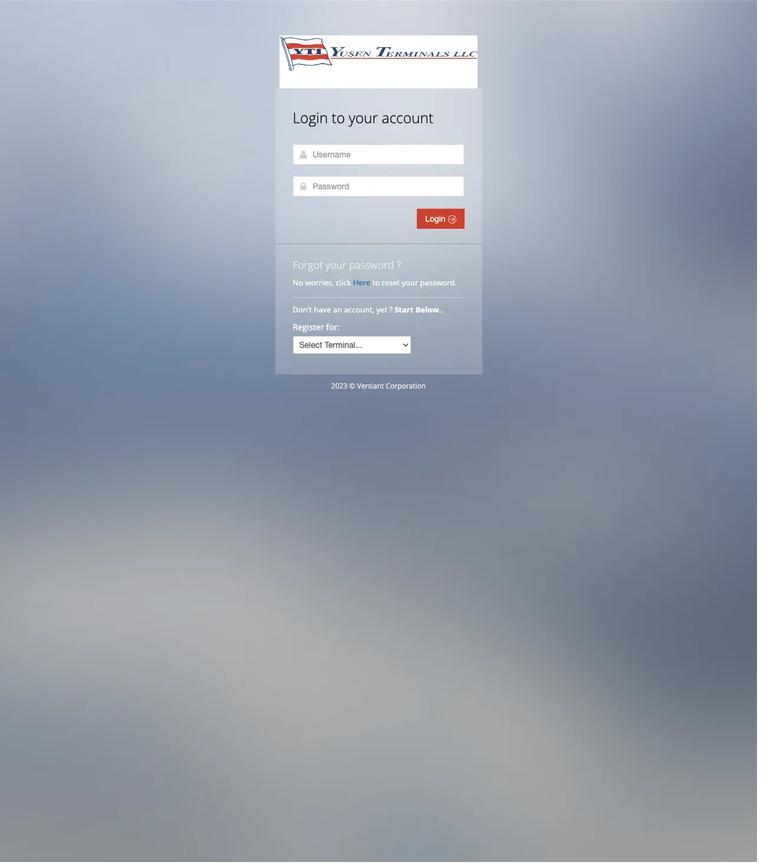 Task type: locate. For each thing, give the bounding box(es) containing it.
forgot
[[293, 258, 323, 272]]

? up reset
[[397, 258, 401, 272]]

1 horizontal spatial your
[[349, 108, 378, 127]]

2023
[[331, 381, 348, 391]]

account,
[[344, 304, 375, 315]]

login to your account
[[293, 108, 434, 127]]

1 vertical spatial to
[[373, 277, 380, 288]]

?
[[397, 258, 401, 272], [389, 304, 393, 315]]

0 vertical spatial your
[[349, 108, 378, 127]]

swapright image
[[448, 215, 456, 224]]

? right yet on the top
[[389, 304, 393, 315]]

your
[[349, 108, 378, 127], [326, 258, 347, 272], [402, 277, 418, 288]]

login button
[[417, 209, 465, 229]]

0 horizontal spatial your
[[326, 258, 347, 272]]

1 vertical spatial ?
[[389, 304, 393, 315]]

0 vertical spatial login
[[293, 108, 328, 127]]

your right reset
[[402, 277, 418, 288]]

1 horizontal spatial to
[[373, 277, 380, 288]]

Password password field
[[293, 176, 464, 196]]

login inside button
[[426, 214, 448, 224]]

0 horizontal spatial to
[[332, 108, 345, 127]]

login
[[293, 108, 328, 127], [426, 214, 448, 224]]

to up username text box
[[332, 108, 345, 127]]

your up "click"
[[326, 258, 347, 272]]

0 horizontal spatial login
[[293, 108, 328, 127]]

? inside forgot your password ? no worries, click here to reset your password.
[[397, 258, 401, 272]]

versiant
[[357, 381, 384, 391]]

to
[[332, 108, 345, 127], [373, 277, 380, 288]]

have
[[314, 304, 331, 315]]

start
[[395, 304, 414, 315]]

1 horizontal spatial ?
[[397, 258, 401, 272]]

2 vertical spatial your
[[402, 277, 418, 288]]

password.
[[420, 277, 457, 288]]

your up username text box
[[349, 108, 378, 127]]

don't
[[293, 304, 312, 315]]

2023 © versiant corporation
[[331, 381, 426, 391]]

reset
[[382, 277, 400, 288]]

for:
[[326, 322, 340, 333]]

to right here
[[373, 277, 380, 288]]

1 horizontal spatial login
[[426, 214, 448, 224]]

to inside forgot your password ? no worries, click here to reset your password.
[[373, 277, 380, 288]]

0 vertical spatial ?
[[397, 258, 401, 272]]

forgot your password ? no worries, click here to reset your password.
[[293, 258, 457, 288]]

2 horizontal spatial your
[[402, 277, 418, 288]]

here
[[353, 277, 371, 288]]

1 vertical spatial login
[[426, 214, 448, 224]]



Task type: describe. For each thing, give the bounding box(es) containing it.
lock image
[[299, 182, 308, 191]]

register
[[293, 322, 324, 333]]

user image
[[299, 150, 308, 159]]

©
[[350, 381, 355, 391]]

1 vertical spatial your
[[326, 258, 347, 272]]

an
[[333, 304, 342, 315]]

0 vertical spatial to
[[332, 108, 345, 127]]

don't have an account, yet ? start below. .
[[293, 304, 445, 315]]

Username text field
[[293, 145, 464, 165]]

account
[[382, 108, 434, 127]]

corporation
[[386, 381, 426, 391]]

login for login
[[426, 214, 448, 224]]

password
[[349, 258, 394, 272]]

login for login to your account
[[293, 108, 328, 127]]

no
[[293, 277, 303, 288]]

here link
[[353, 277, 371, 288]]

register for:
[[293, 322, 340, 333]]

below.
[[416, 304, 441, 315]]

worries,
[[305, 277, 334, 288]]

click
[[336, 277, 351, 288]]

yet
[[377, 304, 388, 315]]

.
[[441, 304, 443, 315]]

0 horizontal spatial ?
[[389, 304, 393, 315]]



